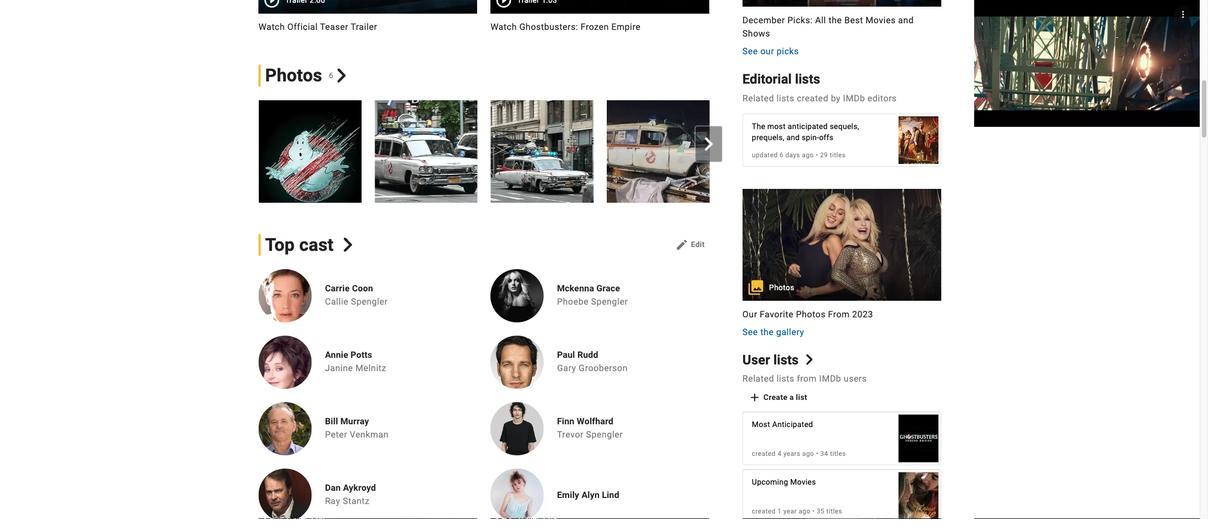 Task type: describe. For each thing, give the bounding box(es) containing it.
paul rudd link
[[557, 349, 633, 360]]

callie spengler link
[[325, 296, 388, 307]]

upcoming
[[752, 478, 789, 487]]

watch ghostbusters: frozen empire
[[491, 22, 641, 32]]

related for related lists created by imdb editors
[[743, 93, 775, 103]]

days
[[786, 151, 801, 159]]

lists for user lists
[[774, 352, 799, 368]]

prequels,
[[752, 133, 785, 142]]

movies inside the december picks: all the best movies and shows
[[866, 15, 896, 25]]

• for movies
[[813, 508, 815, 515]]

years
[[784, 450, 801, 458]]

carrie coon link
[[325, 283, 392, 294]]

titles for most anticipated
[[831, 450, 846, 458]]

finn wolfhard trevor spengler
[[557, 416, 623, 440]]

0 horizontal spatial movies
[[791, 478, 816, 487]]

rudd
[[578, 350, 599, 360]]

picks
[[777, 46, 799, 56]]

paul rudd gary grooberson
[[557, 350, 628, 373]]

paul rudd image
[[491, 336, 544, 389]]

finn wolfhard image
[[491, 402, 544, 456]]

0 horizontal spatial imdb
[[820, 374, 842, 384]]

finn wolfhard link
[[557, 416, 628, 427]]

• for most
[[816, 151, 819, 159]]

dan aykroyd ray stantz
[[325, 483, 376, 506]]

watch for watch ghostbusters: frozen empire
[[491, 22, 517, 32]]

alyn
[[582, 490, 600, 500]]

december picks: all the best movies and shows
[[743, 15, 914, 39]]

chevron right inline image inside user lists 'link'
[[804, 355, 815, 365]]

see for see the gallery
[[743, 327, 758, 337]]

create a list
[[764, 393, 808, 402]]

by
[[831, 93, 841, 103]]

add image
[[748, 391, 762, 405]]

emily
[[557, 490, 580, 500]]

lists for related lists created by imdb editors
[[777, 93, 795, 103]]

anticipated
[[788, 122, 828, 131]]

created for upcoming movies
[[752, 508, 776, 515]]

related lists created by imdb editors
[[743, 93, 897, 103]]

year
[[784, 508, 797, 515]]

29
[[821, 151, 828, 159]]

peter venkman link
[[325, 429, 389, 440]]

group containing our favorite photos from 2023
[[743, 189, 942, 339]]

spin-
[[802, 133, 820, 142]]

aykroyd
[[343, 483, 376, 493]]

0 vertical spatial photos
[[265, 65, 322, 86]]

1
[[778, 508, 782, 515]]

edit
[[691, 240, 705, 249]]

list
[[796, 393, 808, 402]]

watch official teaser trailer link
[[259, 20, 478, 34]]

from
[[797, 374, 817, 384]]

spengler for mckenna grace
[[591, 296, 628, 307]]

trevor
[[557, 429, 584, 440]]

finn
[[557, 416, 575, 427]]

our favorite photos from 2023 link
[[743, 308, 942, 321]]

create a list button
[[743, 388, 817, 408]]

see the gallery
[[743, 327, 805, 337]]

group containing december picks: all the best movies and shows
[[743, 0, 942, 58]]

related for related lists from imdb users
[[743, 374, 775, 384]]

created for most anticipated
[[752, 450, 776, 458]]

top cast link
[[259, 234, 355, 256]]

see our picks
[[743, 46, 799, 56]]

grooberson
[[579, 363, 628, 373]]

see for see our picks
[[743, 46, 758, 56]]

mckenna grace image
[[491, 269, 544, 323]]

venkman
[[350, 429, 389, 440]]

watch official teaser trailer
[[259, 22, 377, 32]]

gary grooberson link
[[557, 363, 628, 373]]

0 vertical spatial created
[[797, 93, 829, 103]]

create
[[764, 393, 788, 402]]

empire
[[612, 22, 641, 32]]

annie potts janine melnitz
[[325, 350, 387, 373]]

editorial lists
[[743, 71, 821, 87]]

emily alyn lind link
[[557, 490, 620, 501]]

dan
[[325, 483, 341, 493]]

see our picks button
[[743, 44, 799, 58]]

lind
[[602, 490, 620, 500]]

the most anticipated sequels, prequels, and spin-offs
[[752, 122, 860, 142]]

4
[[778, 450, 782, 458]]

december picks: all the best movies and shows link
[[743, 13, 942, 40]]

photos inside group
[[770, 283, 795, 292]]

mckenna
[[557, 283, 594, 294]]

miguel ángel muñoz and marielle jaffe in what about love (2024) image
[[899, 467, 939, 520]]

gary
[[557, 363, 577, 373]]

users
[[844, 374, 867, 384]]

stantz
[[343, 496, 370, 506]]

bill murray link
[[325, 416, 393, 427]]

mckenna grace phoebe spengler
[[557, 283, 628, 307]]

ray
[[325, 496, 340, 506]]

video autoplay preference image
[[1179, 9, 1189, 20]]

melnitz
[[356, 363, 387, 373]]

ghostbusters:
[[520, 22, 578, 32]]

dan aykroyd image
[[259, 469, 312, 520]]

spengler for carrie coon
[[351, 296, 388, 307]]

potts
[[351, 350, 372, 360]]

updated 6 days ago • 29 titles
[[752, 151, 846, 159]]

our
[[761, 46, 775, 56]]

grace
[[597, 283, 621, 294]]

official teaser trailer image
[[259, 0, 478, 14]]

watch for watch official teaser trailer
[[259, 22, 285, 32]]

watch ghostbusters: frozen empire group
[[491, 0, 710, 34]]

jason schwartzman, viola davis, peter dinklage, rachel zegler, josh andrés rivera, tom blyth, and hunter schafer in the hunger games: the ballad of songbirds & snakes (2023) image
[[899, 111, 939, 170]]

1 vertical spatial 6
[[780, 151, 784, 159]]

related lists from imdb users
[[743, 374, 867, 384]]

frozen
[[581, 22, 609, 32]]

photos group
[[743, 189, 942, 301]]

0 horizontal spatial 6
[[329, 71, 334, 80]]

emily alyn lind
[[557, 490, 620, 500]]

upcoming movies
[[752, 478, 816, 487]]



Task type: vqa. For each thing, say whether or not it's contained in the screenshot.
Finn Wolfhard link
yes



Task type: locate. For each thing, give the bounding box(es) containing it.
0 vertical spatial 6
[[329, 71, 334, 80]]

watch inside group
[[259, 22, 285, 32]]

1 vertical spatial and
[[787, 133, 800, 142]]

murray
[[341, 416, 369, 427]]

• left 35
[[813, 508, 815, 515]]

the down "favorite"
[[761, 327, 774, 337]]

ago
[[802, 151, 814, 159], [803, 450, 815, 458], [799, 508, 811, 515]]

paul
[[557, 350, 575, 360]]

0 horizontal spatial chevron right inline image
[[335, 69, 349, 83]]

0 vertical spatial ago
[[802, 151, 814, 159]]

1 watch from the left
[[259, 22, 285, 32]]

group
[[259, 0, 478, 14], [491, 0, 710, 14], [743, 0, 942, 58], [743, 0, 942, 7], [245, 100, 826, 203], [743, 189, 942, 339]]

production art image for the
[[743, 0, 942, 7]]

imdb
[[844, 93, 866, 103], [820, 374, 842, 384]]

the inside the december picks: all the best movies and shows
[[829, 15, 842, 25]]

the
[[829, 15, 842, 25], [761, 327, 774, 337]]

1 horizontal spatial 6
[[780, 151, 784, 159]]

1 vertical spatial •
[[816, 450, 819, 458]]

updated
[[752, 151, 778, 159]]

the right all
[[829, 15, 842, 25]]

a
[[790, 393, 794, 402]]

chevron right inline image
[[341, 238, 355, 252]]

and left spin-
[[787, 133, 800, 142]]

spengler inside mckenna grace phoebe spengler
[[591, 296, 628, 307]]

lists for editorial lists
[[796, 71, 821, 87]]

lists down editorial lists
[[777, 93, 795, 103]]

2 production art image from the top
[[743, 189, 942, 301]]

2 vertical spatial •
[[813, 508, 815, 515]]

watch
[[259, 22, 285, 32], [491, 22, 517, 32]]

and right best
[[899, 15, 914, 25]]

lists up related lists created by imdb editors
[[796, 71, 821, 87]]

related up add image
[[743, 374, 775, 384]]

trevor spengler link
[[557, 429, 623, 440]]

spengler down grace
[[591, 296, 628, 307]]

lists for related lists from imdb users
[[777, 374, 795, 384]]

created left by
[[797, 93, 829, 103]]

2023
[[853, 309, 874, 320]]

callie
[[325, 296, 349, 307]]

1 vertical spatial the
[[761, 327, 774, 337]]

edit image
[[676, 238, 689, 252]]

user
[[743, 352, 771, 368]]

2 vertical spatial created
[[752, 508, 776, 515]]

2 horizontal spatial chevron right inline image
[[804, 355, 815, 365]]

lists inside 'link'
[[774, 352, 799, 368]]

2 related from the top
[[743, 374, 775, 384]]

1 horizontal spatial the
[[829, 15, 842, 25]]

december
[[743, 15, 785, 25]]

bill murray peter venkman
[[325, 416, 389, 440]]

ghostbusters: frozen empire image
[[491, 0, 710, 14]]

35
[[817, 508, 825, 515]]

mckenna grace link
[[557, 283, 633, 294]]

phoebe spengler link
[[557, 296, 628, 307]]

chevron right inline image
[[335, 69, 349, 83], [702, 137, 716, 151], [804, 355, 815, 365]]

1 vertical spatial movies
[[791, 478, 816, 487]]

watch ghostbusters: frozen empire link
[[491, 20, 710, 34]]

1 vertical spatial ago
[[803, 450, 815, 458]]

created left 4
[[752, 450, 776, 458]]

janine melnitz link
[[325, 363, 387, 373]]

carrie coon image
[[259, 269, 312, 323]]

photos link
[[743, 189, 942, 301]]

0 vertical spatial imdb
[[844, 93, 866, 103]]

1 horizontal spatial and
[[899, 15, 914, 25]]

top
[[265, 234, 295, 255]]

2 see from the top
[[743, 327, 758, 337]]

and inside the december picks: all the best movies and shows
[[899, 15, 914, 25]]

spengler inside carrie coon callie spengler
[[351, 296, 388, 307]]

34
[[821, 450, 829, 458]]

photos up "favorite"
[[770, 283, 795, 292]]

anticipated
[[773, 420, 814, 429]]

spengler down wolfhard in the bottom of the page
[[586, 429, 623, 440]]

1 vertical spatial see
[[743, 327, 758, 337]]

titles right 34
[[831, 450, 846, 458]]

ghostbusters: frozen empire (2024) image
[[259, 100, 361, 203], [375, 100, 478, 203], [491, 100, 594, 203], [607, 100, 710, 203], [723, 100, 826, 203], [899, 409, 939, 468]]

1 vertical spatial chevron right inline image
[[702, 137, 716, 151]]

spengler for finn wolfhard
[[586, 429, 623, 440]]

most
[[752, 420, 771, 429]]

sequels,
[[830, 122, 860, 131]]

• left 29
[[816, 151, 819, 159]]

0 horizontal spatial and
[[787, 133, 800, 142]]

0 vertical spatial the
[[829, 15, 842, 25]]

bill
[[325, 416, 338, 427]]

favorite
[[760, 309, 794, 320]]

annie potts image
[[259, 336, 312, 389]]

most anticipated
[[752, 420, 814, 429]]

1 production art image from the top
[[743, 0, 942, 7]]

0 vertical spatial related
[[743, 93, 775, 103]]

2 watch from the left
[[491, 22, 517, 32]]

2 vertical spatial ago
[[799, 508, 811, 515]]

related down editorial
[[743, 93, 775, 103]]

1 horizontal spatial imdb
[[844, 93, 866, 103]]

ago for most
[[802, 151, 814, 159]]

0 vertical spatial and
[[899, 15, 914, 25]]

annie
[[325, 350, 348, 360]]

0 vertical spatial movies
[[866, 15, 896, 25]]

2 horizontal spatial photos
[[796, 309, 826, 320]]

1 vertical spatial related
[[743, 374, 775, 384]]

cast
[[299, 234, 334, 255]]

bill murray image
[[259, 402, 312, 456]]

1 vertical spatial photos
[[770, 283, 795, 292]]

annie potts link
[[325, 349, 391, 360]]

production art image
[[743, 0, 942, 7], [743, 189, 942, 301]]

dan aykroyd link
[[325, 482, 376, 493]]

user lists link
[[743, 352, 815, 368]]

gallery
[[777, 327, 805, 337]]

0 vertical spatial titles
[[830, 151, 846, 159]]

movies right best
[[866, 15, 896, 25]]

lists up related lists from imdb users
[[774, 352, 799, 368]]

photos up gallery
[[796, 309, 826, 320]]

0 horizontal spatial watch
[[259, 22, 285, 32]]

1 vertical spatial created
[[752, 450, 776, 458]]

0 horizontal spatial the
[[761, 327, 774, 337]]

related
[[743, 93, 775, 103], [743, 374, 775, 384]]

1 horizontal spatial movies
[[866, 15, 896, 25]]

titles for upcoming movies
[[827, 508, 843, 515]]

the
[[752, 122, 766, 131]]

ago right days
[[802, 151, 814, 159]]

carrie
[[325, 283, 350, 294]]

lists up create a list
[[777, 374, 795, 384]]

6 left days
[[780, 151, 784, 159]]

top cast
[[265, 234, 334, 255]]

most
[[768, 122, 786, 131]]

1 vertical spatial titles
[[831, 450, 846, 458]]

watch left the ghostbusters: on the top left of the page
[[491, 22, 517, 32]]

0 vertical spatial see
[[743, 46, 758, 56]]

and inside the most anticipated sequels, prequels, and spin-offs
[[787, 133, 800, 142]]

official
[[288, 22, 318, 32]]

watch official teaser trailer group
[[259, 0, 478, 34]]

0 vertical spatial production art image
[[743, 0, 942, 7]]

imdb right from
[[820, 374, 842, 384]]

peter
[[325, 429, 347, 440]]

the inside button
[[761, 327, 774, 337]]

production art image for from
[[743, 189, 942, 301]]

2 vertical spatial chevron right inline image
[[804, 355, 815, 365]]

watch left official
[[259, 22, 285, 32]]

1 vertical spatial imdb
[[820, 374, 842, 384]]

1 horizontal spatial photos
[[770, 283, 795, 292]]

0 vertical spatial chevron right inline image
[[335, 69, 349, 83]]

created
[[797, 93, 829, 103], [752, 450, 776, 458], [752, 508, 776, 515]]

see the gallery button
[[743, 325, 805, 339]]

wolfhard
[[577, 416, 614, 427]]

ago for anticipated
[[803, 450, 815, 458]]

see
[[743, 46, 758, 56], [743, 327, 758, 337]]

2 vertical spatial photos
[[796, 309, 826, 320]]

1 see from the top
[[743, 46, 758, 56]]

created 1 year ago • 35 titles
[[752, 508, 843, 515]]

1 horizontal spatial chevron right inline image
[[702, 137, 716, 151]]

emily alyn lind image
[[491, 469, 544, 520]]

• left 34
[[816, 450, 819, 458]]

phoebe
[[557, 296, 589, 307]]

created 4 years ago • 34 titles
[[752, 450, 846, 458]]

imdb right by
[[844, 93, 866, 103]]

see down our
[[743, 327, 758, 337]]

photos down official
[[265, 65, 322, 86]]

2 vertical spatial titles
[[827, 508, 843, 515]]

0 horizontal spatial photos
[[265, 65, 322, 86]]

titles right 29
[[830, 151, 846, 159]]

our favorite photos from 2023
[[743, 309, 874, 320]]

titles right 35
[[827, 508, 843, 515]]

spengler down 'coon' at the bottom
[[351, 296, 388, 307]]

coon
[[352, 283, 373, 294]]

trailer
[[351, 22, 377, 32]]

watch inside group
[[491, 22, 517, 32]]

movies down created 4 years ago • 34 titles
[[791, 478, 816, 487]]

• for anticipated
[[816, 450, 819, 458]]

1 horizontal spatial watch
[[491, 22, 517, 32]]

titles for the most anticipated sequels, prequels, and spin-offs
[[830, 151, 846, 159]]

6 down teaser
[[329, 71, 334, 80]]

carrie coon callie spengler
[[325, 283, 388, 307]]

shows
[[743, 28, 771, 39]]

lists
[[796, 71, 821, 87], [777, 93, 795, 103], [774, 352, 799, 368], [777, 374, 795, 384]]

0 vertical spatial •
[[816, 151, 819, 159]]

1 vertical spatial production art image
[[743, 189, 942, 301]]

created left 1
[[752, 508, 776, 515]]

photos inside "link"
[[796, 309, 826, 320]]

spengler inside the finn wolfhard trevor spengler
[[586, 429, 623, 440]]

offs
[[820, 133, 834, 142]]

ago left 34
[[803, 450, 815, 458]]

editorial
[[743, 71, 792, 87]]

see left our
[[743, 46, 758, 56]]

editors
[[868, 93, 897, 103]]

spengler
[[351, 296, 388, 307], [591, 296, 628, 307], [586, 429, 623, 440]]

ago right 'year'
[[799, 508, 811, 515]]

1 related from the top
[[743, 93, 775, 103]]

best
[[845, 15, 864, 25]]

ago for movies
[[799, 508, 811, 515]]



